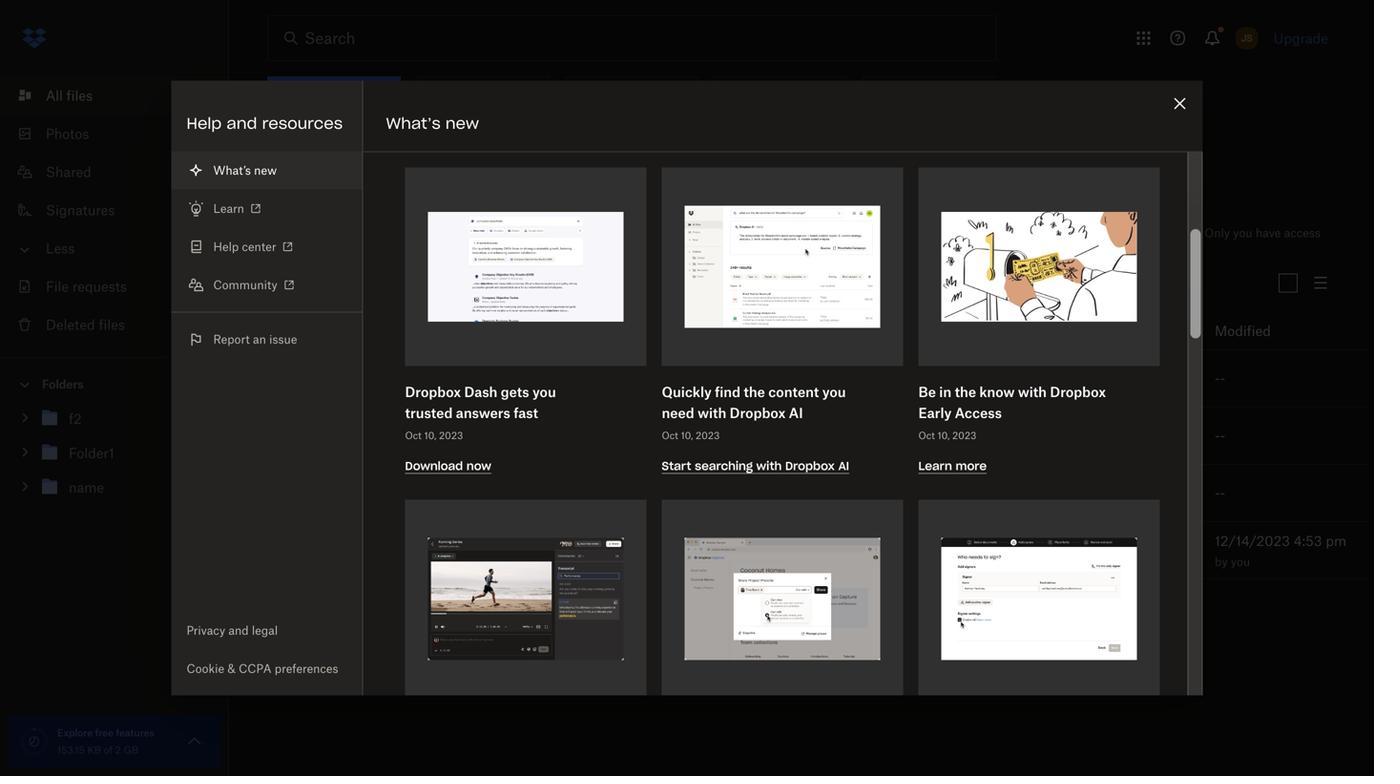 Task type: vqa. For each thing, say whether or not it's contained in the screenshot.
153.15
yes



Task type: locate. For each thing, give the bounding box(es) containing it.
dropbox down find
[[730, 405, 786, 421]]

report an issue link
[[171, 320, 362, 359]]

1 vertical spatial files
[[299, 220, 344, 246]]

0 vertical spatial what's
[[386, 114, 441, 133]]

files up photos
[[67, 87, 93, 104]]

0 vertical spatial all files
[[46, 87, 93, 104]]

1 vertical spatial ai
[[839, 459, 850, 474]]

dropbox inside 'link'
[[786, 459, 835, 474]]

dropbox up trusted
[[405, 384, 461, 400]]

add to starred image for intro to dropbox.pdf
[[1025, 539, 1047, 562]]

0 vertical spatial only you button
[[1063, 369, 1119, 390]]

with down find
[[698, 405, 727, 421]]

0 horizontal spatial what's new
[[213, 163, 277, 178]]

1 vertical spatial help
[[213, 240, 239, 254]]

1 vertical spatial only you button
[[1063, 484, 1119, 505]]

2 add to starred image from the top
[[1025, 539, 1047, 562]]

name f2, modified 11/20/2023 11:54 am, element
[[267, 350, 1370, 408]]

0 horizontal spatial all files
[[46, 87, 93, 104]]

-
[[1215, 370, 1221, 387], [1221, 370, 1226, 387], [1215, 428, 1221, 444], [1221, 428, 1226, 444], [1215, 485, 1221, 501], [1221, 485, 1226, 501]]

explore
[[57, 727, 93, 739]]

all files inside all files link
[[46, 87, 93, 104]]

community link
[[171, 266, 362, 304]]

in
[[940, 384, 952, 400]]

1 vertical spatial only you
[[1063, 486, 1119, 502]]

1 horizontal spatial what's new
[[386, 114, 479, 133]]

0 vertical spatial new
[[446, 114, 479, 133]]

0 horizontal spatial 2023
[[439, 430, 463, 442]]

legal
[[252, 623, 278, 638]]

1 vertical spatial learn
[[919, 459, 953, 474]]

start searching with dropbox ai
[[662, 459, 850, 474]]

0 vertical spatial with
[[1019, 384, 1047, 400]]

only you inside name name, modified 12/7/2023 2:26 pm, element
[[1063, 486, 1119, 502]]

0 vertical spatial and
[[227, 114, 257, 133]]

help left center
[[213, 240, 239, 254]]

1 the from the left
[[744, 384, 766, 400]]

all files list item
[[0, 76, 229, 115]]

with right know
[[1019, 384, 1047, 400]]

1 oct from the left
[[405, 430, 422, 442]]

shared link
[[15, 153, 229, 191]]

all files
[[46, 87, 93, 104], [267, 220, 344, 246]]

and for privacy
[[229, 623, 249, 638]]

1 vertical spatial what's
[[213, 163, 251, 178]]

oct down early
[[919, 430, 935, 442]]

with right searching
[[757, 459, 782, 474]]

new inside button
[[254, 163, 277, 178]]

with inside 'link'
[[757, 459, 782, 474]]

the inside "be in the know with dropbox early access oct 10, 2023"
[[955, 384, 977, 400]]

list
[[0, 65, 229, 357]]

signatures
[[46, 202, 115, 218]]

&
[[228, 662, 236, 676]]

2023 up download now link
[[439, 430, 463, 442]]

deleted
[[46, 317, 95, 333]]

1 horizontal spatial access
[[1285, 226, 1321, 240]]

features
[[116, 727, 155, 739]]

3 only you from the top
[[1063, 543, 1119, 559]]

signatures link
[[15, 191, 229, 229]]

explore free features 153.15 kb of 2 gb
[[57, 727, 155, 756]]

1 horizontal spatial all files
[[267, 220, 344, 246]]

new up learn link
[[254, 163, 277, 178]]

learn up the 'help center'
[[213, 201, 244, 216]]

be
[[919, 384, 937, 400]]

files up recents button
[[299, 220, 344, 246]]

1 horizontal spatial oct
[[662, 430, 679, 442]]

2 only you from the top
[[1063, 486, 1119, 502]]

free
[[95, 727, 114, 739]]

0 horizontal spatial new
[[254, 163, 277, 178]]

answers
[[456, 405, 511, 421]]

only you button inside name f2, modified 11/20/2023 11:54 am, element
[[1063, 369, 1119, 390]]

2 10, from the left
[[681, 430, 693, 442]]

0 vertical spatial all
[[46, 87, 63, 104]]

the right find
[[744, 384, 766, 400]]

to
[[362, 542, 374, 559]]

learn
[[213, 201, 244, 216], [919, 459, 953, 474]]

all up the community 'link'
[[267, 220, 292, 246]]

and
[[227, 114, 257, 133], [229, 623, 249, 638]]

0 vertical spatial what's new
[[386, 114, 479, 133]]

access right have at the top of the page
[[1285, 226, 1321, 240]]

name button
[[267, 319, 1016, 342]]

start searching with dropbox ai link
[[662, 457, 850, 474]]

0 vertical spatial files
[[67, 87, 93, 104]]

0 horizontal spatial all
[[46, 87, 63, 104]]

1 horizontal spatial ai
[[839, 459, 850, 474]]

table
[[241, 312, 1370, 580]]

only for name f2, modified 11/20/2023 11:54 am, element
[[1063, 371, 1092, 388]]

1 horizontal spatial learn
[[919, 459, 953, 474]]

0 horizontal spatial oct
[[405, 430, 422, 442]]

and up what's new button
[[227, 114, 257, 133]]

1 vertical spatial access
[[1123, 323, 1166, 339]]

fast
[[514, 405, 539, 421]]

-- inside name f2, modified 11/20/2023 11:54 am, element
[[1215, 370, 1226, 387]]

2 -- from the top
[[1215, 428, 1226, 444]]

modified
[[1215, 323, 1272, 339]]

what's
[[386, 114, 441, 133], [213, 163, 251, 178]]

0 vertical spatial ai
[[789, 405, 804, 421]]

need
[[662, 405, 695, 421]]

ccpa
[[239, 662, 272, 676]]

you inside 12/14/2023 4:53 pm by you
[[1232, 555, 1251, 569]]

ai inside quickly find the content you need with dropbox ai oct 10, 2023
[[789, 405, 804, 421]]

name intro to dropbox.pdf, modified 12/14/2023 4:53 pm, element
[[267, 522, 1370, 580]]

0 vertical spatial help
[[187, 114, 222, 133]]

you
[[1234, 226, 1253, 240], [1096, 371, 1119, 388], [533, 384, 556, 400], [823, 384, 846, 400], [1096, 486, 1119, 502], [1096, 543, 1119, 559], [1232, 555, 1251, 569]]

2023 up searching
[[696, 430, 720, 442]]

only you inside name intro to dropbox.pdf, modified 12/14/2023 4:53 pm, element
[[1063, 543, 1119, 559]]

only you button inside name name, modified 12/7/2023 2:26 pm, element
[[1063, 484, 1119, 505]]

oct inside dropbox dash gets you trusted answers fast oct 10, 2023
[[405, 430, 422, 442]]

dropbox down content on the right
[[786, 459, 835, 474]]

all
[[46, 87, 63, 104], [267, 220, 292, 246]]

learn for learn
[[213, 201, 244, 216]]

1 2023 from the left
[[439, 430, 463, 442]]

modified button
[[1215, 319, 1321, 342]]

2 horizontal spatial 10,
[[938, 430, 950, 442]]

1 horizontal spatial with
[[757, 459, 782, 474]]

153.15
[[57, 744, 85, 756]]

1 vertical spatial and
[[229, 623, 249, 638]]

1 vertical spatial all files
[[267, 220, 344, 246]]

help up what's new button
[[187, 114, 222, 133]]

1 horizontal spatial files
[[99, 317, 125, 333]]

the for content
[[744, 384, 766, 400]]

new up activity
[[446, 114, 479, 133]]

2 vertical spatial files
[[99, 317, 125, 333]]

1 vertical spatial all
[[267, 220, 292, 246]]

what's inside button
[[213, 163, 251, 178]]

10, down need at the bottom of the page
[[681, 430, 693, 442]]

only
[[1205, 226, 1231, 240], [1063, 371, 1092, 388], [1063, 486, 1092, 502], [1063, 543, 1092, 559]]

only you button
[[1063, 369, 1119, 390], [1063, 484, 1119, 505], [1063, 541, 1119, 562]]

dropbox inside "be in the know with dropbox early access oct 10, 2023"
[[1051, 384, 1107, 400]]

10, down trusted
[[424, 430, 437, 442]]

name name, modified 12/7/2023 2:26 pm, element
[[267, 465, 1370, 522]]

-- inside name name, modified 12/7/2023 2:26 pm, element
[[1215, 485, 1226, 501]]

0 horizontal spatial ai
[[789, 405, 804, 421]]

all up photos
[[46, 87, 63, 104]]

starred button
[[356, 268, 435, 298]]

resources
[[262, 114, 343, 133]]

trusted
[[405, 405, 453, 421]]

2 vertical spatial --
[[1215, 485, 1226, 501]]

-- inside name folder1, modified 11/16/2023 2:30 pm, "element"
[[1215, 428, 1226, 444]]

files
[[67, 87, 93, 104], [299, 220, 344, 246], [99, 317, 125, 333]]

0 vertical spatial learn
[[213, 201, 244, 216]]

1 horizontal spatial new
[[446, 114, 479, 133]]

1 only you from the top
[[1063, 371, 1119, 388]]

by
[[1215, 555, 1228, 569]]

table containing name
[[241, 312, 1370, 580]]

cookie & ccpa preferences
[[187, 662, 339, 676]]

download now
[[405, 459, 492, 474]]

files down file requests link
[[99, 317, 125, 333]]

2 horizontal spatial with
[[1019, 384, 1047, 400]]

10,
[[424, 430, 437, 442], [681, 430, 693, 442], [938, 430, 950, 442]]

10, inside dropbox dash gets you trusted answers fast oct 10, 2023
[[424, 430, 437, 442]]

0 horizontal spatial what's
[[213, 163, 251, 178]]

2 the from the left
[[955, 384, 977, 400]]

early
[[919, 405, 952, 421]]

ai down content on the right
[[789, 405, 804, 421]]

2 vertical spatial with
[[757, 459, 782, 474]]

ai up name intro to dropbox.pdf, modified 12/14/2023 4:53 pm, element in the bottom of the page
[[839, 459, 850, 474]]

0 horizontal spatial access
[[1123, 323, 1166, 339]]

you inside dropbox dash gets you trusted answers fast oct 10, 2023
[[533, 384, 556, 400]]

access right can
[[1123, 323, 1166, 339]]

3 -- from the top
[[1215, 485, 1226, 501]]

the inside quickly find the content you need with dropbox ai oct 10, 2023
[[744, 384, 766, 400]]

dropbox replay screen shows basic and advanced capabilities of the tool image
[[428, 538, 624, 660]]

files inside list item
[[67, 87, 93, 104]]

intro to dropbox.pdf
[[328, 542, 456, 559]]

2 2023 from the left
[[696, 430, 720, 442]]

only you button for intro to dropbox.pdf
[[1063, 541, 1119, 562]]

1 -- from the top
[[1215, 370, 1226, 387]]

-- for name
[[1215, 485, 1226, 501]]

3 only you button from the top
[[1063, 541, 1119, 562]]

list containing all files
[[0, 65, 229, 357]]

oct down need at the bottom of the page
[[662, 430, 679, 442]]

report
[[213, 332, 250, 347]]

and for help
[[227, 114, 257, 133]]

help and resources
[[187, 114, 343, 133]]

2023 down access
[[953, 430, 977, 442]]

learn link
[[171, 190, 362, 228]]

add to starred image
[[1025, 482, 1047, 505], [1025, 539, 1047, 562]]

dropbox inside quickly find the content you need with dropbox ai oct 10, 2023
[[730, 405, 786, 421]]

dropbox image
[[15, 19, 53, 57]]

what's up learn link
[[213, 163, 251, 178]]

2023
[[439, 430, 463, 442], [696, 430, 720, 442], [953, 430, 977, 442]]

shared
[[46, 164, 92, 180]]

1 horizontal spatial the
[[955, 384, 977, 400]]

only you for intro to dropbox.pdf
[[1063, 543, 1119, 559]]

all files link
[[15, 76, 229, 115]]

all files up recents button
[[267, 220, 344, 246]]

1 vertical spatial what's new
[[213, 163, 277, 178]]

all inside list item
[[46, 87, 63, 104]]

what's up activity
[[386, 114, 441, 133]]

2 horizontal spatial 2023
[[953, 430, 977, 442]]

0 horizontal spatial with
[[698, 405, 727, 421]]

1 vertical spatial new
[[254, 163, 277, 178]]

what's new
[[386, 114, 479, 133], [213, 163, 277, 178]]

2 vertical spatial only you button
[[1063, 541, 1119, 562]]

file requests link
[[15, 267, 229, 306]]

help
[[187, 114, 222, 133], [213, 240, 239, 254]]

learn left more
[[919, 459, 953, 474]]

oct inside quickly find the content you need with dropbox ai oct 10, 2023
[[662, 430, 679, 442]]

1 vertical spatial add to starred image
[[1025, 539, 1047, 562]]

2023 inside "be in the know with dropbox early access oct 10, 2023"
[[953, 430, 977, 442]]

0 horizontal spatial 10,
[[424, 430, 437, 442]]

1 horizontal spatial what's
[[386, 114, 441, 133]]

the for know
[[955, 384, 977, 400]]

0 horizontal spatial learn
[[213, 201, 244, 216]]

only inside name intro to dropbox.pdf, modified 12/14/2023 4:53 pm, element
[[1063, 543, 1092, 559]]

2 horizontal spatial oct
[[919, 430, 935, 442]]

the
[[744, 384, 766, 400], [955, 384, 977, 400]]

starred
[[372, 275, 420, 291]]

1 add to starred image from the top
[[1025, 482, 1047, 505]]

only inside name name, modified 12/7/2023 2:26 pm, element
[[1063, 486, 1092, 502]]

all files up photos
[[46, 87, 93, 104]]

3 oct from the left
[[919, 430, 935, 442]]

1 only you button from the top
[[1063, 369, 1119, 390]]

10, down early
[[938, 430, 950, 442]]

1 10, from the left
[[424, 430, 437, 442]]

1 horizontal spatial 2023
[[696, 430, 720, 442]]

0 vertical spatial add to starred image
[[1025, 482, 1047, 505]]

2 vertical spatial only you
[[1063, 543, 1119, 559]]

you inside name name, modified 12/7/2023 2:26 pm, element
[[1096, 486, 1119, 502]]

3 10, from the left
[[938, 430, 950, 442]]

only you button inside name intro to dropbox.pdf, modified 12/14/2023 4:53 pm, element
[[1063, 541, 1119, 562]]

dropbox
[[405, 384, 461, 400], [1051, 384, 1107, 400], [730, 405, 786, 421], [786, 459, 835, 474]]

an
[[253, 332, 266, 347]]

the right "in"
[[955, 384, 977, 400]]

group
[[0, 398, 229, 519]]

oct
[[405, 430, 422, 442], [662, 430, 679, 442], [919, 430, 935, 442]]

oct down trusted
[[405, 430, 422, 442]]

and left the legal
[[229, 623, 249, 638]]

1 horizontal spatial 10,
[[681, 430, 693, 442]]

add to starred image inside name intro to dropbox.pdf, modified 12/14/2023 4:53 pm, element
[[1025, 539, 1047, 562]]

oct inside "be in the know with dropbox early access oct 10, 2023"
[[919, 430, 935, 442]]

only inside name f2, modified 11/20/2023 11:54 am, element
[[1063, 371, 1092, 388]]

upgrade
[[1274, 30, 1329, 46]]

name
[[328, 485, 364, 501]]

0 horizontal spatial files
[[67, 87, 93, 104]]

know
[[980, 384, 1015, 400]]

1 vertical spatial --
[[1215, 428, 1226, 444]]

0 vertical spatial only you
[[1063, 371, 1119, 388]]

access
[[1285, 226, 1321, 240], [1123, 323, 1166, 339]]

2 oct from the left
[[662, 430, 679, 442]]

help for help and resources
[[187, 114, 222, 133]]

0 horizontal spatial the
[[744, 384, 766, 400]]

what's new up learn link
[[213, 163, 277, 178]]

add to starred image inside name name, modified 12/7/2023 2:26 pm, element
[[1025, 482, 1047, 505]]

0 vertical spatial --
[[1215, 370, 1226, 387]]

2 only you button from the top
[[1063, 484, 1119, 505]]

dropbox ai helps users search for files in their folders image
[[685, 206, 881, 328]]

recents
[[283, 275, 333, 291]]

dropbox inside dropbox dash gets you trusted answers fast oct 10, 2023
[[405, 384, 461, 400]]

intro
[[328, 542, 358, 559]]

1 vertical spatial with
[[698, 405, 727, 421]]

of
[[104, 744, 113, 756]]

community
[[213, 278, 278, 292]]

what's new up activity
[[386, 114, 479, 133]]

dropbox right add to starred icon
[[1051, 384, 1107, 400]]

3 2023 from the left
[[953, 430, 977, 442]]

requests
[[72, 278, 127, 295]]



Task type: describe. For each thing, give the bounding box(es) containing it.
quickly find the content you need with dropbox ai oct 10, 2023
[[662, 384, 846, 442]]

now
[[467, 459, 492, 474]]

dropbox dash gets you trusted answers fast oct 10, 2023
[[405, 384, 556, 442]]

intro to dropbox.pdf link
[[328, 539, 456, 562]]

file
[[46, 278, 69, 295]]

you inside name f2, modified 11/20/2023 11:54 am, element
[[1096, 371, 1119, 388]]

pm
[[1327, 533, 1347, 549]]

less image
[[15, 240, 34, 259]]

help for help center
[[213, 240, 239, 254]]

files for all files link
[[67, 87, 93, 104]]

only you button for name
[[1063, 484, 1119, 505]]

privacy and legal link
[[171, 612, 362, 650]]

folder1
[[328, 428, 374, 444]]

you inside quickly find the content you need with dropbox ai oct 10, 2023
[[823, 384, 846, 400]]

deleted files link
[[15, 306, 229, 344]]

name link
[[328, 482, 364, 505]]

-- for folder1
[[1215, 428, 1226, 444]]

with inside "be in the know with dropbox early access oct 10, 2023"
[[1019, 384, 1047, 400]]

download
[[405, 459, 463, 474]]

add to starred image
[[1025, 367, 1047, 390]]

only you for name
[[1063, 486, 1119, 502]]

file requests
[[46, 278, 127, 295]]

files for "deleted files" link
[[99, 317, 125, 333]]

upgrade link
[[1274, 30, 1329, 46]]

photos link
[[15, 115, 229, 153]]

what's new button
[[171, 151, 362, 190]]

can
[[1096, 323, 1119, 339]]

report an issue
[[213, 332, 297, 347]]

gb
[[124, 744, 138, 756]]

automated
[[955, 430, 1007, 442]]

2
[[115, 744, 121, 756]]

quickly
[[662, 384, 712, 400]]

help center link
[[171, 228, 362, 266]]

gets
[[501, 384, 529, 400]]

dropbox.pdf
[[378, 542, 456, 559]]

2023 inside quickly find the content you need with dropbox ai oct 10, 2023
[[696, 430, 720, 442]]

name
[[267, 323, 306, 339]]

be in the know with dropbox early access oct 10, 2023
[[919, 384, 1107, 442]]

only you inside name f2, modified 11/20/2023 11:54 am, element
[[1063, 371, 1119, 388]]

with inside quickly find the content you need with dropbox ai oct 10, 2023
[[698, 405, 727, 421]]

searching
[[695, 459, 753, 474]]

suggested from your activity
[[266, 171, 449, 188]]

dropbox capture permissions ui image
[[685, 538, 881, 660]]

dash answer screen image
[[428, 212, 624, 322]]

access
[[955, 405, 1003, 421]]

photos
[[46, 126, 89, 142]]

less
[[46, 240, 75, 256]]

quota usage element
[[19, 727, 50, 757]]

your
[[372, 171, 400, 188]]

help center
[[213, 240, 276, 254]]

privacy
[[187, 623, 225, 638]]

dash
[[465, 384, 498, 400]]

2023 inside dropbox dash gets you trusted answers fast oct 10, 2023
[[439, 430, 463, 442]]

folders
[[42, 377, 84, 391]]

find
[[715, 384, 741, 400]]

preferences
[[275, 662, 339, 676]]

1 horizontal spatial all
[[267, 220, 292, 246]]

ai inside 'link'
[[839, 459, 850, 474]]

only for name intro to dropbox.pdf, modified 12/14/2023 4:53 pm, element in the bottom of the page
[[1063, 543, 1092, 559]]

folder1 link
[[328, 424, 374, 447]]

10, inside quickly find the content you need with dropbox ai oct 10, 2023
[[681, 430, 693, 442]]

the second step of dropbox sign, where a user can add signers and enable eid image
[[942, 538, 1138, 660]]

12/14/2023
[[1215, 533, 1291, 549]]

recents button
[[267, 268, 349, 298]]

cookie
[[187, 662, 224, 676]]

suggested
[[266, 171, 335, 188]]

4:53
[[1295, 533, 1323, 549]]

0 vertical spatial access
[[1285, 226, 1321, 240]]

only you have access
[[1205, 226, 1321, 240]]

from
[[339, 171, 369, 188]]

someone looking at a paper coupon image
[[942, 212, 1138, 322]]

center
[[242, 240, 276, 254]]

add to starred image for name
[[1025, 482, 1047, 505]]

12/14/2023 4:53 pm by you
[[1215, 533, 1347, 569]]

start
[[662, 459, 692, 474]]

only for name name, modified 12/7/2023 2:26 pm, element
[[1063, 486, 1092, 502]]

kb
[[87, 744, 101, 756]]

cookie & ccpa preferences button
[[171, 650, 362, 688]]

who can access
[[1063, 323, 1166, 339]]

folders button
[[0, 370, 229, 398]]

2 horizontal spatial files
[[299, 220, 344, 246]]

name folder1, modified 11/16/2023 2:30 pm, element
[[267, 408, 1370, 465]]

activity
[[404, 171, 449, 188]]

issue
[[269, 332, 297, 347]]

help and resources dialog
[[171, 81, 1204, 776]]

download now link
[[405, 457, 492, 474]]

learn more
[[919, 459, 987, 474]]

content
[[769, 384, 820, 400]]

what's new inside button
[[213, 163, 277, 178]]

learn for learn more
[[919, 459, 953, 474]]

10, inside "be in the know with dropbox early access oct 10, 2023"
[[938, 430, 950, 442]]

more
[[956, 459, 987, 474]]

learn more link
[[919, 457, 987, 474]]

privacy and legal
[[187, 623, 278, 638]]



